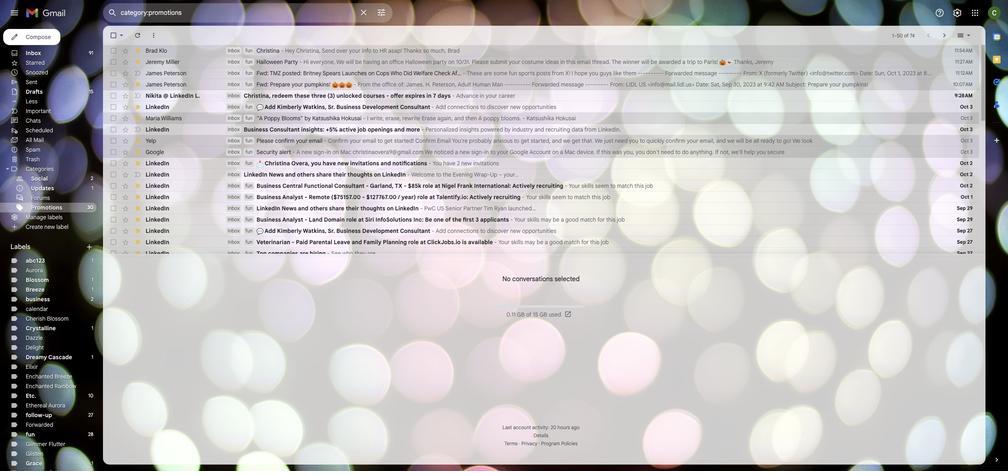 Task type: describe. For each thing, give the bounding box(es) containing it.
1 vertical spatial date:
[[696, 81, 710, 88]]

2 google from the left
[[510, 148, 528, 156]]

0 horizontal spatial good
[[549, 239, 563, 246]]

christina for christina - hey christina, send over your info to hr asap! thanks so much, brad
[[257, 47, 280, 54]]

on up garland,
[[374, 171, 381, 178]]

–
[[499, 171, 502, 178]]

fwd: for fwd: prepare your pumpkins!
[[257, 81, 269, 88]]

advanced search options image
[[373, 4, 389, 21]]

on left cops
[[368, 70, 375, 77]]

label
[[56, 223, 69, 231]]

add kimberly watkins, sr. business development consultant for oct 3
[[263, 103, 430, 111]]

0 vertical spatial us
[[639, 81, 646, 88]]

11:54 am
[[955, 47, 973, 54]]

please confirm your email - confirm your email to get started! confirm email you're probably anxious to get started, and we get that. we just need you to quickly confirm your email, and we will be all ready to go! we look
[[257, 137, 813, 144]]

we right go!
[[793, 137, 801, 144]]

forwarded inside labels navigation
[[26, 421, 53, 428]]

thanks,
[[734, 58, 754, 66]]

your down launched…
[[515, 216, 526, 223]]

0 horizontal spatial will
[[346, 58, 354, 66]]

fun for fwd: prepare your pumpkins!
[[245, 81, 253, 87]]

new up ($75157.00
[[337, 160, 349, 167]]

clear search image
[[356, 4, 372, 21]]

business left "central"
[[257, 182, 281, 190]]

0 vertical spatial from:
[[744, 70, 758, 77]]

0 horizontal spatial 2023
[[743, 81, 756, 88]]

0 horizontal spatial please
[[257, 137, 274, 144]]

first
[[463, 216, 474, 223]]

watkins, for oct 3
[[303, 103, 327, 111]]

1 for dreamy cascade
[[92, 354, 93, 360]]

1 horizontal spatial are
[[367, 250, 376, 257]]

0 horizontal spatial us
[[437, 205, 444, 212]]

1 for crystalline
[[92, 325, 93, 331]]

more image
[[150, 31, 158, 39]]

0 vertical spatial office
[[389, 58, 404, 66]]

opportunities for oct
[[522, 103, 556, 111]]

analyst for remote
[[282, 194, 303, 201]]

snoozed
[[26, 69, 48, 76]]

create
[[26, 223, 43, 231]]

rainbow
[[55, 383, 76, 390]]

at up pwc in the left top of the page
[[429, 194, 435, 201]]

of for 1 50 of 74
[[904, 32, 909, 38]]

row containing maria williams
[[103, 113, 979, 124]]

add down one
[[436, 227, 446, 235]]

business
[[26, 296, 50, 303]]

50
[[897, 32, 903, 38]]

fun for security alert
[[245, 149, 253, 155]]

7
[[433, 92, 436, 99]]

0 vertical spatial news
[[269, 171, 284, 178]]

1 brad from the left
[[146, 47, 158, 54]]

consultant up ($75157.00
[[334, 182, 365, 190]]

17 row from the top
[[103, 225, 979, 237]]

much,
[[431, 47, 446, 54]]

terms link
[[504, 441, 518, 447]]

0 horizontal spatial for
[[581, 239, 589, 246]]

🎃 image
[[346, 82, 352, 88]]

27 for see who they are ‌ ‌ ‌ ‌ ‌ ‌ ‌ ‌ ‌ ‌ ‌ ‌ ‌ ‌ ‌ ‌ ‌ ‌ ‌ ‌ ‌ ‌ ‌ ‌ ‌ ‌ ‌ ‌ ‌ ‌ ‌ ‌ ‌ ‌ ‌ ‌ ‌ ‌ ‌ ‌ ‌ ‌ ‌ ‌ ‌ ‌ ‌ ‌ ‌ ‌ ‌ ‌ ‌ ‌ ‌ ‌ ‌ ‌ ‌ ‌ ‌ ‌ ‌ ‌ ‌ ‌ ‌ ‌ ‌ ‌ ‌ ‌ ‌ ‌ ‌ ‌ ‌ ‌ ‌ ‌ ‌ ‌ ‌ ‌ ‌ ‌ ‌ ‌ ‌ ‌ ‌ ‌
[[967, 250, 973, 256]]

business link
[[26, 296, 50, 303]]

opportunities for sep
[[522, 227, 556, 235]]

nikita @ linkedin l.
[[146, 92, 200, 99]]

we up you
[[425, 148, 433, 156]]

enchanted for enchanted rainbow
[[26, 383, 53, 390]]

role down inbox linkedin news and others share their thoughts on linkedin - welcome to the evening wrap-up – your… ͏ ͏ ͏ ͏ ͏ ͏ ͏ ͏ ͏ ͏ ͏ ͏ ͏ ͏ ͏ ͏ ͏ ͏ ͏ ͏ ͏ ͏ ͏ ͏ ͏ ͏ ͏ ͏ ͏ ͏ ͏ ͏ ͏ ͏ ͏ ͏ ͏ ͏ ͏ ͏ ͏ ͏ ͏ ͏ ͏ ͏ ͏ ͏ ͏ ͏ ͏ ͏ ͏ ͏ ͏ ͏ ͏ ͏ ͏ ͏ ͏ ͏ ͏ ͏ ͏ ͏ ͏ ͏ ͏ ͏ ͏ ͏ ͏ ͏ ͏ ͏ ͏ ͏ ͏ ͏ ͏
[[423, 182, 433, 190]]

on right 'party'
[[448, 58, 455, 66]]

no
[[503, 275, 511, 283]]

2 pumpkins! from the left
[[842, 81, 869, 88]]

0 horizontal spatial aurora
[[26, 267, 43, 274]]

you,
[[624, 148, 634, 156]]

1 50 of 74
[[892, 32, 915, 38]]

we down 'over'
[[336, 58, 344, 66]]

rewrite
[[403, 115, 420, 122]]

0 vertical spatial their
[[333, 171, 346, 178]]

and down christinaovera9@gmail.com
[[381, 160, 391, 167]]

0 vertical spatial i
[[572, 70, 573, 77]]

alert
[[279, 148, 291, 156]]

2 have from the left
[[443, 160, 455, 167]]

20
[[551, 424, 556, 431]]

1 horizontal spatial a
[[478, 115, 482, 122]]

fun for "a poppy blooms" by katsushika hokusai
[[245, 115, 253, 121]]

1 pumpkins! from the left
[[305, 81, 331, 88]]

consultant down expires
[[400, 103, 430, 111]]

labels
[[10, 243, 30, 251]]

kimberly for oct
[[277, 103, 302, 111]]

glimmer
[[26, 441, 47, 448]]

human
[[473, 81, 491, 88]]

party
[[433, 58, 447, 66]]

you
[[433, 160, 442, 167]]

privacy link
[[522, 441, 538, 447]]

new up blooms.
[[510, 103, 521, 111]]

row containing nikita @ linkedin l.
[[103, 90, 979, 101]]

1 vertical spatial thoughts
[[360, 205, 385, 212]]

advance
[[456, 92, 478, 99]]

1 horizontal spatial by
[[505, 126, 511, 133]]

2 · from the left
[[539, 441, 540, 447]]

twitter)
[[789, 70, 808, 77]]

on up infosolutions
[[387, 205, 394, 212]]

launches
[[342, 70, 367, 77]]

elixir
[[26, 363, 38, 371]]

add right 💬 icon
[[265, 103, 276, 111]]

and right started,
[[552, 137, 562, 144]]

1 for abc123
[[92, 257, 93, 264]]

at left 9:42
[[757, 81, 762, 88]]

your down <info@twitter.com>
[[830, 81, 841, 88]]

1 · from the left
[[519, 441, 520, 447]]

27 inside labels navigation
[[88, 412, 93, 418]]

leave
[[334, 239, 350, 246]]

15 inside no conversations selected main content
[[533, 311, 538, 318]]

1 get from the left
[[384, 137, 393, 144]]

"a
[[257, 115, 263, 122]]

blooms"
[[282, 115, 303, 122]]

just
[[604, 137, 613, 144]]

and up not,
[[716, 137, 726, 144]]

the for inc:
[[452, 216, 462, 223]]

main menu image
[[10, 8, 19, 18]]

2 horizontal spatial will
[[736, 137, 744, 144]]

write,
[[370, 115, 384, 122]]

and up started!
[[394, 126, 405, 133]]

see
[[331, 250, 341, 257]]

consultant down inc:
[[400, 227, 430, 235]]

4 row from the top
[[103, 79, 979, 90]]

1 vertical spatial office
[[382, 81, 397, 88]]

2 brad from the left
[[448, 47, 460, 54]]

in down probably
[[485, 148, 489, 156]]

business down "📩" image
[[257, 194, 281, 201]]

11:27 am
[[955, 59, 973, 65]]

cascade
[[48, 354, 72, 361]]

1 vertical spatial actively
[[470, 194, 492, 201]]

oct for business central functional consultant - garland, tx - $85k role at nigel frank international: actively recruiting - your skills seem to match this job ͏ ͏ ͏ ͏ ͏ ͏ ͏ ͏ ͏ ͏ ͏ ͏ ͏ ͏ ͏ ͏ ͏ ͏ ͏ ͏ ͏ ͏ ͏ ͏ ͏ ͏ ͏ ͏ ͏ ͏ ͏ ͏ ͏ ͏ ͏ ͏ ͏ ͏ ͏ ͏ ͏ ͏ ͏ ͏ ͏ ͏ ͏ ͏ ͏ ͏ ͏ ͏ ͏ ͏ ͏ ͏ ͏ ͏ ͏ ͏ ͏ ͏ ͏ ͏ ͏ ͏ ͏ ͏ ͏ ͏ ͏ ͏ ͏ ͏ ͏ ͏ ͏ ͏ ͏ ͏ ͏ ͏ ͏
[[960, 183, 969, 189]]

add kimberly watkins, sr. business development consultant for sep 27
[[263, 227, 430, 235]]

inbox inside the inbox christina, redeem these three (3) unlocked courses - offer expires in 7 days - advance in your career ‌ ‌ ‌ ‌ ‌ ‌ ‌ ‌ ‌ ‌ ‌ ‌ ‌ ‌ ‌ ‌ ‌ ‌ ‌ ‌ ‌ ‌ ‌ ‌ ‌ ‌ ‌ ‌ ‌ ‌ ‌ ‌ ‌ ‌ ‌ ‌ ‌ ‌ ‌ ‌ ‌ ‌ ‌ ‌ ‌ ‌ ‌ ‌ ‌ ‌ ‌ ‌ ‌ ‌ ‌ ‌ ‌ ‌ ‌ ‌ ‌ ‌ ‌ ‌ ‌ ‌ ‌ ‌ ‌ ‌ ‌ ‌ ‌ ‌ ‌ ‌ ‌ ‌ ‌ ‌ ‌ ‌ ‌ ‌ ‌ ‌ ‌ ‌ ‌
[[228, 93, 240, 99]]

new up overa,
[[302, 148, 312, 156]]

1 horizontal spatial email
[[363, 137, 376, 144]]

oct for inbox linkedin news and others share their thoughts on linkedin - welcome to the evening wrap-up – your… ͏ ͏ ͏ ͏ ͏ ͏ ͏ ͏ ͏ ͏ ͏ ͏ ͏ ͏ ͏ ͏ ͏ ͏ ͏ ͏ ͏ ͏ ͏ ͏ ͏ ͏ ͏ ͏ ͏ ͏ ͏ ͏ ͏ ͏ ͏ ͏ ͏ ͏ ͏ ͏ ͏ ͏ ͏ ͏ ͏ ͏ ͏ ͏ ͏ ͏ ͏ ͏ ͏ ͏ ͏ ͏ ͏ ͏ ͏ ͏ ͏ ͏ ͏ ͏ ͏ ͏ ͏ ͏ ͏ ͏ ͏ ͏ ͏ ͏ ͏ ͏ ͏ ͏ ͏ ͏ ͏
[[960, 171, 969, 177]]

manage
[[26, 214, 46, 221]]

oct 3 for secure
[[961, 149, 973, 155]]

on up christina overa, you have new invitations and notifications
[[333, 148, 339, 156]]

8 row from the top
[[103, 124, 979, 135]]

0 horizontal spatial from
[[552, 70, 564, 77]]

anxious
[[493, 137, 513, 144]]

14 row from the top
[[103, 192, 979, 203]]

1 vertical spatial news
[[282, 205, 297, 212]]

of:
[[398, 81, 405, 88]]

trash
[[26, 156, 40, 163]]

info
[[362, 47, 372, 54]]

0 vertical spatial message
[[694, 70, 717, 77]]

yelp
[[146, 137, 156, 144]]

your down man
[[486, 92, 497, 99]]

role right domain
[[346, 216, 357, 223]]

2 halloween from the left
[[405, 58, 432, 66]]

peterson for fwd: prepare your pumpkins!
[[164, 81, 186, 88]]

from
[[358, 81, 371, 88]]

business up leave
[[336, 227, 361, 235]]

0 horizontal spatial by
[[305, 115, 311, 122]]

business down "a at the top of the page
[[244, 126, 268, 133]]

infosolutions
[[376, 216, 412, 223]]

garland,
[[370, 182, 394, 190]]

quickly
[[647, 137, 665, 144]]

poppy
[[264, 115, 280, 122]]

0 horizontal spatial the
[[372, 81, 381, 88]]

2 prepare from the left
[[808, 81, 828, 88]]

2 gb from the left
[[540, 311, 547, 318]]

inbox inside inbox business consultant insights: +5% active job openings and more - personalized insights powered by industry and recruiting data from linkedin. ͏ ͏ ͏ ͏ ͏ ͏ ͏ ͏ ͏ ͏ ͏ ͏ ͏ ͏ ͏ ͏ ͏ ͏ ͏ ͏ ͏ ͏ ͏ ͏ ͏ ͏ ͏ ͏ ͏ ͏ ͏ ͏ ͏ ͏ ͏ ͏ ͏ ͏ ͏ ͏ ͏ ͏ ͏ ͏ ͏ ͏ ͏ ͏ ͏ ͏ ͏ ͏ ͏ ͏ ͏ ͏ ͏ ͏ ͏ ͏ ͏ ͏
[[228, 126, 240, 132]]

last
[[503, 424, 512, 431]]

at left '8:35'
[[917, 70, 922, 77]]

policies
[[561, 441, 578, 447]]

connections for sep
[[448, 227, 479, 235]]

go!
[[783, 137, 791, 144]]

your…
[[504, 171, 519, 178]]

2 sep 29 from the top
[[957, 216, 973, 222]]

oct for inbox business consultant insights: +5% active job openings and more - personalized insights powered by industry and recruiting data from linkedin. ͏ ͏ ͏ ͏ ͏ ͏ ͏ ͏ ͏ ͏ ͏ ͏ ͏ ͏ ͏ ͏ ͏ ͏ ͏ ͏ ͏ ͏ ͏ ͏ ͏ ͏ ͏ ͏ ͏ ͏ ͏ ͏ ͏ ͏ ͏ ͏ ͏ ͏ ͏ ͏ ͏ ͏ ͏ ͏ ͏ ͏ ͏ ͏ ͏ ͏ ͏ ͏ ͏ ͏ ͏ ͏ ͏ ͏ ͏ ͏ ͏ ͏
[[960, 126, 969, 132]]

1 vertical spatial need
[[661, 148, 674, 156]]

oct for business analyst - remote ($75157.00 - $127767.00 / year) role at talentify.io: actively recruiting - your skills seem to match this job ͏ ͏ ͏ ͏ ͏ ͏ ͏ ͏ ͏ ͏ ͏ ͏ ͏ ͏ ͏ ͏ ͏ ͏ ͏ ͏ ͏ ͏ ͏ ͏ ͏ ͏ ͏ ͏ ͏ ͏ ͏ ͏ ͏ ͏ ͏ ͏ ͏ ͏ ͏ ͏ ͏ ͏ ͏ ͏ ͏ ͏ ͏ ͏ ͏ ͏ ͏ ͏ ͏ ͏ ͏ ͏ ͏ ͏ ͏ ͏ ͏ ͏ ͏ ͏ ͏ ͏ ͏ ͏ ͏ ͏ ͏ ͏ ͏ ͏ ͏ ͏ ͏ ͏ ͏ ͏ ͏ ͏ ͏
[[961, 194, 970, 200]]

0 horizontal spatial i
[[367, 115, 369, 122]]

role right planning
[[408, 239, 419, 246]]

fun for christina
[[245, 47, 253, 54]]

of for 0.11 gb of 15 gb used
[[526, 311, 532, 318]]

0 horizontal spatial breeze
[[26, 286, 45, 293]]

1 for breeze
[[92, 286, 93, 293]]

chats
[[26, 117, 41, 124]]

0 vertical spatial blossom
[[26, 276, 49, 284]]

james peterson for fwd: tmz posted: britney spears launches on cops who did welfare check af...
[[146, 70, 186, 77]]

tmz
[[270, 70, 281, 77]]

2 hokusai from the left
[[556, 115, 576, 122]]

2 horizontal spatial forwarded
[[665, 70, 693, 77]]

refresh image
[[134, 31, 142, 39]]

1 vertical spatial blossom
[[47, 315, 69, 322]]

search mail image
[[105, 6, 120, 20]]

0 vertical spatial 2023
[[903, 70, 916, 77]]

social link
[[31, 175, 48, 182]]

0 horizontal spatial message
[[561, 81, 584, 88]]

your right available
[[498, 239, 510, 246]]

new down you're
[[460, 148, 470, 156]]

ideas
[[545, 58, 559, 66]]

business analyst - land domain role at siri infosolutions inc: be one of the first 3 applicants - your skills may be a good match for this job ͏ ͏ ͏ ͏ ͏ ͏ ͏ ͏ ͏ ͏ ͏ ͏ ͏ ͏ ͏ ͏ ͏ ͏ ͏ ͏ ͏ ͏ ͏ ͏ ͏ ͏ ͏ ͏ ͏ ͏ ͏ ͏ ͏ ͏ ͏ ͏ ͏ ͏ ͏ ͏ ͏ ͏ ͏ ͏ ͏ ͏ ͏ ͏ ͏ ͏ ͏ ͏ ͏ ͏ ͏ ͏ ͏ ͏ ͏ ͏ ͏ ͏ ͏ ͏ ͏ ͏ ͏ ͏ ͏ ͏ ͏ ͏ ͏ ͏ ͏ ͏ ͏ ͏
[[257, 216, 737, 223]]

h.
[[426, 81, 431, 88]]

1 halloween from the left
[[257, 58, 283, 66]]

new up evening
[[461, 160, 472, 167]]

submit
[[490, 58, 508, 66]]

on right account
[[552, 148, 559, 156]]

3 for "a poppy blooms" by katsushika hokusai - i write, erase, rewrite erase again, and then a poppy blooms. - katsushika hokusai
[[970, 115, 973, 121]]

$85k
[[408, 182, 421, 190]]

skills down launched…
[[527, 216, 539, 223]]

15 row from the top
[[103, 203, 979, 214]]

labels
[[48, 214, 63, 221]]

role up pwc in the left top of the page
[[417, 194, 428, 201]]

enchanted breeze
[[26, 373, 72, 380]]

1 confirm from the left
[[328, 137, 348, 144]]

your down device.
[[569, 182, 580, 190]]

oct 3 for go!
[[961, 138, 973, 144]]

1 horizontal spatial please
[[472, 58, 489, 66]]

1 vertical spatial share
[[329, 205, 344, 212]]

glimmer flutter link
[[26, 441, 65, 448]]

is
[[462, 239, 467, 246]]

companies
[[268, 250, 298, 257]]

support image
[[935, 8, 945, 18]]

your left info
[[349, 47, 360, 54]]

you left guys
[[589, 70, 598, 77]]

1 horizontal spatial will
[[641, 58, 649, 66]]

pwc
[[424, 205, 436, 212]]

oct 2 for business central functional consultant - garland, tx - $85k role at nigel frank international: actively recruiting - your skills seem to match this job ͏ ͏ ͏ ͏ ͏ ͏ ͏ ͏ ͏ ͏ ͏ ͏ ͏ ͏ ͏ ͏ ͏ ͏ ͏ ͏ ͏ ͏ ͏ ͏ ͏ ͏ ͏ ͏ ͏ ͏ ͏ ͏ ͏ ͏ ͏ ͏ ͏ ͏ ͏ ͏ ͏ ͏ ͏ ͏ ͏ ͏ ͏ ͏ ͏ ͏ ͏ ͏ ͏ ͏ ͏ ͏ ͏ ͏ ͏ ͏ ͏ ͏ ͏ ͏ ͏ ͏ ͏ ͏ ͏ ͏ ͏ ͏ ͏ ͏ ͏ ͏ ͏ ͏ ͏ ͏ ͏ ͏ ͏
[[960, 183, 973, 189]]

1 vertical spatial forwarded
[[532, 81, 560, 88]]

inc:
[[413, 216, 424, 223]]

thanks
[[403, 47, 422, 54]]

1 hokusai from the left
[[341, 115, 362, 122]]

- add connections to discover new opportunities ͏ ͏ ͏ ͏ ͏ ͏ ͏ ͏ ͏ ͏ ͏ ͏ ͏ ͏ ͏ ͏ ͏ ͏ ͏ ͏ ͏ ͏ ͏ ͏ ͏ ͏ ͏ ͏ ͏ ͏ ͏ ͏ ͏ ͏ ͏ ͏ ͏ ͏ ͏ ͏ ͏ ͏ ͏ ͏ ͏ ͏ ͏ ͏ ͏ ͏ ͏ ͏ ͏ ͏ ͏ ͏ ͏ ͏ ͏ ͏ ͏ ͏ ͏ ͏ ͏ ͏ ͏ ͏ ͏ ͏ ͏ ͏ ͏ ͏ ͏ ͏ ͏ ͏ for sep
[[430, 227, 669, 235]]

0 vertical spatial good
[[565, 216, 579, 223]]

your down insights:
[[296, 137, 307, 144]]

james for fwd: prepare your pumpkins!
[[146, 81, 162, 88]]

one
[[434, 216, 444, 223]]

<info@twitter.com>
[[810, 70, 859, 77]]

your down active
[[350, 137, 361, 144]]

james peterson for fwd: prepare your pumpkins!
[[146, 81, 186, 88]]

invitations for and
[[350, 160, 379, 167]]

program policies link
[[541, 441, 578, 447]]

not,
[[720, 148, 730, 156]]

0 horizontal spatial may
[[525, 239, 535, 246]]

snoozed link
[[26, 69, 48, 76]]

promotions
[[31, 204, 62, 211]]

"a poppy blooms" by katsushika hokusai - i write, erase, rewrite erase again, and then a poppy blooms. - katsushika hokusai
[[257, 115, 576, 122]]

you right "help"
[[757, 148, 766, 156]]

1 for updates
[[92, 185, 93, 191]]

1 horizontal spatial from
[[585, 126, 597, 133]]

1 vertical spatial christina,
[[244, 92, 271, 99]]

manage labels link
[[26, 214, 63, 221]]

0 vertical spatial thoughts
[[348, 171, 373, 178]]

all mail
[[26, 136, 44, 144]]

oct 3 for ͏
[[960, 126, 973, 132]]

and down "central"
[[298, 205, 308, 212]]

oct 2 for inbox linkedin news and others share their thoughts on linkedin - welcome to the evening wrap-up – your… ͏ ͏ ͏ ͏ ͏ ͏ ͏ ͏ ͏ ͏ ͏ ͏ ͏ ͏ ͏ ͏ ͏ ͏ ͏ ͏ ͏ ͏ ͏ ͏ ͏ ͏ ͏ ͏ ͏ ͏ ͏ ͏ ͏ ͏ ͏ ͏ ͏ ͏ ͏ ͏ ͏ ͏ ͏ ͏ ͏ ͏ ͏ ͏ ͏ ͏ ͏ ͏ ͏ ͏ ͏ ͏ ͏ ͏ ͏ ͏ ͏ ͏ ͏ ͏ ͏ ͏ ͏ ͏ ͏ ͏ ͏ ͏ ͏ ͏ ͏ ͏ ͏ ͏ ͏ ͏ ͏
[[960, 171, 973, 177]]

toggle split pane mode image
[[957, 31, 965, 39]]

in down human
[[480, 92, 484, 99]]

1 vertical spatial subject:
[[786, 81, 807, 88]]

2 horizontal spatial email
[[577, 58, 591, 66]]

your up these
[[292, 81, 303, 88]]

manage labels create new label
[[26, 214, 69, 231]]

1 horizontal spatial for
[[598, 216, 605, 223]]

party
[[284, 58, 298, 66]]

add down 'days' on the left of the page
[[436, 103, 446, 111]]

breeze link
[[26, 286, 45, 293]]

2 get from the left
[[521, 137, 529, 144]]

some
[[494, 70, 508, 77]]

you right 'you,'
[[636, 148, 645, 156]]

6 row from the top
[[103, 101, 979, 113]]

1 vertical spatial from:
[[610, 81, 625, 88]]

1 mac from the left
[[340, 148, 351, 156]]

0 vertical spatial christina,
[[296, 47, 321, 54]]

0 horizontal spatial seem
[[552, 194, 566, 201]]

at left siri
[[358, 216, 364, 223]]

1 google from the left
[[146, 148, 164, 156]]

consultant down the "blooms""
[[270, 126, 300, 133]]

skills down business central functional consultant - garland, tx - $85k role at nigel frank international: actively recruiting - your skills seem to match this job ͏ ͏ ͏ ͏ ͏ ͏ ͏ ͏ ͏ ͏ ͏ ͏ ͏ ͏ ͏ ͏ ͏ ͏ ͏ ͏ ͏ ͏ ͏ ͏ ͏ ͏ ͏ ͏ ͏ ͏ ͏ ͏ ͏ ͏ ͏ ͏ ͏ ͏ ͏ ͏ ͏ ͏ ͏ ͏ ͏ ͏ ͏ ͏ ͏ ͏ ͏ ͏ ͏ ͏ ͏ ͏ ͏ ͏ ͏ ͏ ͏ ͏ ͏ ͏ ͏ ͏ ͏ ͏ ͏ ͏ ͏ ͏ ͏ ͏ ͏ ͏ ͏ ͏ ͏ ͏ ͏ ͏ ͏
[[539, 194, 551, 201]]

3 for security alert - a new sign-in on mac christinaovera9@gmail.com we noticed a new sign-in to your google account on a mac device. if this was you, you don't need to do anything. if not, we'll help you secure
[[970, 149, 973, 155]]

skills down device.
[[582, 182, 594, 190]]

1 29 from the top
[[967, 205, 973, 211]]

labels heading
[[10, 243, 85, 251]]

0 horizontal spatial are
[[300, 250, 308, 257]]

and up "central"
[[285, 171, 296, 178]]

fun for fwd: tmz posted: britney spears launches on cops who did welfare check af...
[[245, 70, 253, 76]]

0 vertical spatial recruiting
[[546, 126, 570, 133]]

inbox inside inbox linkedin news and others share their thoughts on linkedin - welcome to the evening wrap-up – your… ͏ ͏ ͏ ͏ ͏ ͏ ͏ ͏ ͏ ͏ ͏ ͏ ͏ ͏ ͏ ͏ ͏ ͏ ͏ ͏ ͏ ͏ ͏ ͏ ͏ ͏ ͏ ͏ ͏ ͏ ͏ ͏ ͏ ͏ ͏ ͏ ͏ ͏ ͏ ͏ ͏ ͏ ͏ ͏ ͏ ͏ ͏ ͏ ͏ ͏ ͏ ͏ ͏ ͏ ͏ ͏ ͏ ͏ ͏ ͏ ͏ ͏ ͏ ͏ ͏ ͏ ͏ ͏ ͏ ͏ ͏ ͏ ͏ ͏ ͏ ͏ ͏ ͏ ͏ ͏ ͏
[[228, 171, 240, 177]]

important
[[26, 107, 51, 115]]

functional
[[304, 182, 333, 190]]

2 katsushika from the left
[[527, 115, 554, 122]]

1 vertical spatial recruiting
[[536, 182, 563, 190]]

1 katsushika from the left
[[312, 115, 340, 122]]

oct for please confirm your email - confirm your email to get started! confirm email you're probably anxious to get started, and we get that. we just need you to quickly confirm your email, and we will be all ready to go! we look
[[961, 138, 969, 144]]



Task type: locate. For each thing, give the bounding box(es) containing it.
1 horizontal spatial the
[[443, 171, 451, 178]]

sent
[[26, 78, 37, 86]]

recruiting
[[546, 126, 570, 133], [536, 182, 563, 190], [494, 194, 521, 201]]

enchanted for enchanted breeze
[[26, 373, 53, 380]]

1 discover from the top
[[487, 103, 509, 111]]

watkins,
[[303, 103, 327, 111], [303, 227, 327, 235]]

spam link
[[26, 146, 40, 153]]

poppy
[[483, 115, 500, 122]]

1 horizontal spatial 2023
[[903, 70, 916, 77]]

💬 image
[[257, 104, 263, 111]]

16 row from the top
[[103, 214, 979, 225]]

domain
[[324, 216, 345, 223]]

1 enchanted from the top
[[26, 373, 53, 380]]

2
[[457, 160, 460, 167], [970, 160, 973, 166], [970, 171, 973, 177], [91, 175, 93, 181], [970, 183, 973, 189], [91, 296, 93, 302]]

1 vertical spatial james peterson
[[146, 81, 186, 88]]

2 horizontal spatial are
[[484, 70, 492, 77]]

your up launched…
[[526, 194, 537, 201]]

2 kimberly from the top
[[277, 227, 302, 235]]

0 vertical spatial james
[[146, 70, 162, 77]]

1 kimberly from the top
[[277, 103, 302, 111]]

miller
[[166, 58, 180, 66]]

2 we from the left
[[727, 137, 735, 144]]

0 horizontal spatial from:
[[610, 81, 625, 88]]

2 vertical spatial forwarded
[[26, 421, 53, 428]]

- from the office of: james. h. peterson, adult human man ---------- forwarded message --------- from: lidl us <info@mail.lidl.us> date: sat, sep 30, 2023 at 9:42 am subject: prepare your pumpkins!
[[352, 81, 869, 88]]

0 vertical spatial need
[[615, 137, 628, 144]]

again,
[[437, 115, 453, 122]]

2 row from the top
[[103, 56, 979, 68]]

1 vertical spatial sep 27
[[957, 239, 973, 245]]

0 horizontal spatial of
[[445, 216, 451, 223]]

1 vertical spatial james
[[146, 81, 162, 88]]

your down "anxious"
[[497, 148, 509, 156]]

office up who
[[389, 58, 404, 66]]

0 vertical spatial of
[[904, 32, 909, 38]]

2023 right 1,
[[903, 70, 916, 77]]

you up 'you,'
[[629, 137, 639, 144]]

1 add kimberly watkins, sr. business development consultant from the top
[[263, 103, 430, 111]]

insights
[[460, 126, 479, 133]]

partner
[[463, 205, 483, 212]]

0 horizontal spatial email
[[309, 137, 322, 144]]

aurora up up
[[48, 402, 65, 409]]

oct
[[887, 70, 897, 77], [960, 104, 969, 110], [961, 115, 969, 121], [960, 126, 969, 132], [961, 138, 969, 144], [961, 149, 969, 155], [960, 160, 969, 166], [960, 171, 969, 177], [960, 183, 969, 189], [961, 194, 970, 200]]

10 row from the top
[[103, 146, 979, 158]]

ethereal
[[26, 402, 47, 409]]

categories
[[26, 165, 54, 173]]

None checkbox
[[109, 31, 117, 39], [109, 47, 117, 55], [109, 80, 117, 89], [109, 92, 117, 100], [109, 103, 117, 111], [109, 114, 117, 122], [109, 126, 117, 134], [109, 137, 117, 145], [109, 171, 117, 179], [109, 193, 117, 201], [109, 238, 117, 246], [109, 249, 117, 257], [109, 31, 117, 39], [109, 47, 117, 55], [109, 80, 117, 89], [109, 92, 117, 100], [109, 103, 117, 111], [109, 114, 117, 122], [109, 126, 117, 134], [109, 137, 117, 145], [109, 171, 117, 179], [109, 193, 117, 201], [109, 238, 117, 246], [109, 249, 117, 257]]

2 development from the top
[[362, 227, 399, 235]]

row containing yelp
[[103, 135, 979, 146]]

gmail image
[[26, 5, 70, 21]]

recruiting left data
[[546, 126, 570, 133]]

openings
[[368, 126, 393, 133]]

1 horizontal spatial actively
[[512, 182, 535, 190]]

the for linkedin
[[443, 171, 451, 178]]

sr. for sep 27
[[328, 227, 335, 235]]

by up insights:
[[305, 115, 311, 122]]

their
[[333, 171, 346, 178], [346, 205, 359, 212]]

0 vertical spatial aurora
[[26, 267, 43, 274]]

delight link
[[26, 344, 44, 351]]

0 vertical spatial oct 2
[[960, 160, 973, 166]]

👻 image
[[726, 59, 733, 66]]

the left first
[[452, 216, 462, 223]]

1 peterson from the top
[[164, 70, 186, 77]]

5 row from the top
[[103, 90, 979, 101]]

analyst down "central"
[[282, 194, 303, 201]]

maria
[[146, 115, 160, 122]]

row containing google
[[103, 146, 979, 158]]

breeze up the rainbow on the bottom of the page
[[55, 373, 72, 380]]

at left clickjobs.io on the left of page
[[420, 239, 426, 246]]

christina - hey christina, send over your info to hr asap! thanks so much, brad
[[257, 47, 460, 54]]

3 for inbox business consultant insights: +5% active job openings and more - personalized insights powered by industry and recruiting data from linkedin. ͏ ͏ ͏ ͏ ͏ ͏ ͏ ͏ ͏ ͏ ͏ ͏ ͏ ͏ ͏ ͏ ͏ ͏ ͏ ͏ ͏ ͏ ͏ ͏ ͏ ͏ ͏ ͏ ͏ ͏ ͏ ͏ ͏ ͏ ͏ ͏ ͏ ͏ ͏ ͏ ͏ ͏ ͏ ͏ ͏ ͏ ͏ ͏ ͏ ͏ ͏ ͏ ͏ ͏ ͏ ͏ ͏ ͏ ͏ ͏ ͏ ͏
[[970, 126, 973, 132]]

email down insights:
[[309, 137, 322, 144]]

0 vertical spatial share
[[316, 171, 332, 178]]

klo
[[159, 47, 167, 54]]

27 for your skills may be a good match for this job ͏ ͏ ͏ ͏ ͏ ͏ ͏ ͏ ͏ ͏ ͏ ͏ ͏ ͏ ͏ ͏ ͏ ͏ ͏ ͏ ͏ ͏ ͏ ͏ ͏ ͏ ͏ ͏ ͏ ͏ ͏ ͏ ͏ ͏ ͏ ͏ ͏ ͏ ͏ ͏ ͏ ͏ ͏ ͏ ͏ ͏ ͏ ͏ ͏ ͏ ͏ ͏ ͏ ͏ ͏ ͏ ͏ ͏ ͏ ͏ ͏ ͏ ͏ ͏ ͏ ͏ ͏ ͏ ͏ ͏ ͏ ͏ ͏ ͏ ͏ ͏ ͏ ͏
[[967, 239, 973, 245]]

None checkbox
[[109, 58, 117, 66], [109, 69, 117, 77], [109, 148, 117, 156], [109, 159, 117, 167], [109, 182, 117, 190], [109, 204, 117, 212], [109, 216, 117, 224], [109, 227, 117, 235], [109, 58, 117, 66], [109, 69, 117, 77], [109, 148, 117, 156], [109, 159, 117, 167], [109, 182, 117, 190], [109, 204, 117, 212], [109, 216, 117, 224], [109, 227, 117, 235]]

1 vertical spatial 15
[[533, 311, 538, 318]]

peterson for fwd: tmz posted: britney spears launches on cops who did welfare check af...
[[164, 70, 186, 77]]

who
[[391, 70, 402, 77]]

cops
[[376, 70, 389, 77]]

and up started,
[[535, 126, 544, 133]]

1 vertical spatial sep 29
[[957, 216, 973, 222]]

2 oct 2 from the top
[[960, 171, 973, 177]]

1 horizontal spatial us
[[639, 81, 646, 88]]

remote
[[309, 194, 330, 201]]

19 row from the top
[[103, 248, 979, 259]]

subject: down twitter)
[[786, 81, 807, 88]]

1 horizontal spatial 15
[[533, 311, 538, 318]]

1 vertical spatial kimberly
[[277, 227, 302, 235]]

1 horizontal spatial get
[[521, 137, 529, 144]]

date: left sun,
[[860, 70, 874, 77]]

1 connections from the top
[[448, 103, 479, 111]]

2 sep 27 from the top
[[957, 239, 973, 245]]

1 vertical spatial fwd:
[[257, 81, 269, 88]]

fwd: for fwd: tmz posted: britney spears launches on cops who did welfare check af... - these are some fun sports posts from x! i hope you guys like them ---------- forwarded message --------- from: x (formerly twitter) <info@twitter.com> date: sun, oct 1, 2023 at 8:35 pm subject:
[[257, 70, 269, 77]]

fun for business central functional consultant - garland, tx - $85k role at nigel frank international: actively recruiting
[[245, 183, 253, 189]]

fun for business analyst - land domain role at siri infosolutions inc: be one of the first 3 applicants
[[245, 216, 253, 222]]

discover for oct 3
[[487, 103, 509, 111]]

11 row from the top
[[103, 158, 979, 169]]

0 vertical spatial christina
[[257, 47, 280, 54]]

discover for sep 27
[[487, 227, 509, 235]]

1 horizontal spatial confirm
[[415, 137, 436, 144]]

email up hope
[[577, 58, 591, 66]]

1 horizontal spatial sign-
[[471, 148, 485, 156]]

1 gb from the left
[[517, 311, 525, 318]]

and left then
[[454, 115, 464, 122]]

1 development from the top
[[362, 103, 399, 111]]

dazzle link
[[26, 334, 43, 342]]

1 james from the top
[[146, 70, 162, 77]]

add kimberly watkins, sr. business development consultant up leave
[[263, 227, 430, 235]]

2 james peterson from the top
[[146, 81, 186, 88]]

confirm
[[328, 137, 348, 144], [415, 137, 436, 144]]

2 if from the left
[[715, 148, 719, 156]]

anything.
[[690, 148, 714, 156]]

1 horizontal spatial ·
[[539, 441, 540, 447]]

are right they
[[367, 250, 376, 257]]

google up the - you have 2 new invitations ͏ ͏ ͏ ͏ ͏ ͏ ͏ ͏ ͏ ͏ ͏ ͏ ͏ ͏ ͏ ͏ ͏ ͏ ͏ ͏ ͏ ͏ ͏ ͏ ͏ ͏ ͏ ͏ ͏ ͏ ͏ ͏ ͏ ͏ ͏ ͏ ͏ ͏ ͏ ͏ ͏ ͏ ͏ ͏ ͏ ͏ ͏ ͏ ͏ ͏ ͏ ͏ ͏ ͏ ͏ ͏ ͏ ͏ ͏ ͏ ͏ ͏ ͏ ͏ ͏ ͏ ͏ ͏ ͏ ͏ ͏ ͏ ͏ ͏ ͏ ͏ ͏ ͏ ͏ ͏ ͏ ͏ ͏ ͏ ͏ ͏ ͏
[[510, 148, 528, 156]]

1 vertical spatial watkins,
[[303, 227, 327, 235]]

kimberly
[[277, 103, 302, 111], [277, 227, 302, 235]]

prepare down <info@twitter.com>
[[808, 81, 828, 88]]

confirm down '+5%'
[[328, 137, 348, 144]]

business up 💬 image
[[257, 216, 281, 223]]

office left of:
[[382, 81, 397, 88]]

2 29 from the top
[[967, 216, 973, 222]]

1 vertical spatial their
[[346, 205, 359, 212]]

2 sr. from the top
[[328, 227, 335, 235]]

sr. down (3)
[[328, 103, 335, 111]]

no conversations selected main content
[[103, 26, 986, 471]]

others
[[297, 171, 315, 178], [310, 205, 328, 212]]

data
[[572, 126, 583, 133]]

2 watkins, from the top
[[303, 227, 327, 235]]

2 enchanted from the top
[[26, 383, 53, 390]]

1 row from the top
[[103, 45, 979, 56]]

maria williams
[[146, 115, 182, 122]]

opportunities down launched…
[[522, 227, 556, 235]]

news down "central"
[[282, 205, 297, 212]]

need right don't
[[661, 148, 674, 156]]

pumpkins! down <info@twitter.com>
[[842, 81, 869, 88]]

0 horizontal spatial get
[[384, 137, 393, 144]]

office
[[389, 58, 404, 66], [382, 81, 397, 88]]

0 vertical spatial 29
[[967, 205, 973, 211]]

1 horizontal spatial may
[[541, 216, 551, 223]]

all
[[26, 136, 32, 144]]

are
[[484, 70, 492, 77], [300, 250, 308, 257], [367, 250, 376, 257]]

analyst for land
[[282, 216, 303, 223]]

follow link to manage storage image
[[564, 311, 573, 319]]

development for sep 27
[[362, 227, 399, 235]]

in right the ideas
[[560, 58, 565, 66]]

0 horizontal spatial actively
[[470, 194, 492, 201]]

watkins, for sep 27
[[303, 227, 327, 235]]

15 inside labels navigation
[[89, 89, 93, 95]]

cherish blossom
[[26, 315, 69, 322]]

your right submit
[[509, 58, 520, 66]]

0 horizontal spatial hokusai
[[341, 115, 362, 122]]

need up was
[[615, 137, 628, 144]]

1 vertical spatial breeze
[[55, 373, 72, 380]]

nigel
[[442, 182, 456, 190]]

from
[[552, 70, 564, 77], [585, 126, 597, 133]]

1 horizontal spatial katsushika
[[527, 115, 554, 122]]

1 watkins, from the top
[[303, 103, 327, 111]]

1 for grace
[[92, 460, 93, 466]]

fun inside labels navigation
[[26, 431, 35, 438]]

tab list
[[986, 26, 1008, 442]]

1 horizontal spatial if
[[715, 148, 719, 156]]

christina for christina overa, you have new invitations and notifications
[[265, 160, 290, 167]]

None search field
[[103, 3, 393, 23]]

1 horizontal spatial pumpkins!
[[842, 81, 869, 88]]

0 horizontal spatial halloween
[[257, 58, 283, 66]]

@
[[163, 92, 168, 99]]

1 sep 29 from the top
[[957, 205, 973, 211]]

1 oct 2 from the top
[[960, 160, 973, 166]]

1 for blossom
[[92, 277, 93, 283]]

0 horizontal spatial katsushika
[[312, 115, 340, 122]]

enchanted up 'etc.' link
[[26, 383, 53, 390]]

1 horizontal spatial i
[[572, 70, 573, 77]]

2 james from the top
[[146, 81, 162, 88]]

2 connections from the top
[[448, 227, 479, 235]]

1 vertical spatial peterson
[[164, 81, 186, 88]]

Search mail text field
[[121, 9, 354, 17]]

0 vertical spatial kimberly
[[277, 103, 302, 111]]

fun for top companies are hiring
[[245, 250, 253, 256]]

starred
[[26, 59, 45, 66]]

0 horizontal spatial mac
[[340, 148, 351, 156]]

18 row from the top
[[103, 237, 979, 248]]

1 horizontal spatial jeremy
[[755, 58, 774, 66]]

1 horizontal spatial date:
[[860, 70, 874, 77]]

0 vertical spatial date:
[[860, 70, 874, 77]]

1 vertical spatial 2023
[[743, 81, 756, 88]]

subject:
[[945, 70, 966, 77], [786, 81, 807, 88]]

0 horizontal spatial prepare
[[270, 81, 290, 88]]

1 vertical spatial of
[[445, 216, 451, 223]]

1 vertical spatial good
[[549, 239, 563, 246]]

inbox linkedin news and others share their thoughts on linkedin - welcome to the evening wrap-up – your… ͏ ͏ ͏ ͏ ͏ ͏ ͏ ͏ ͏ ͏ ͏ ͏ ͏ ͏ ͏ ͏ ͏ ͏ ͏ ͏ ͏ ͏ ͏ ͏ ͏ ͏ ͏ ͏ ͏ ͏ ͏ ͏ ͏ ͏ ͏ ͏ ͏ ͏ ͏ ͏ ͏ ͏ ͏ ͏ ͏ ͏ ͏ ͏ ͏ ͏ ͏ ͏ ͏ ͏ ͏ ͏ ͏ ͏ ͏ ͏ ͏ ͏ ͏ ͏ ͏ ͏ ͏ ͏ ͏ ͏ ͏ ͏ ͏ ͏ ͏ ͏ ͏ ͏ ͏ ͏ ͏
[[228, 171, 636, 178]]

3 get from the left
[[572, 137, 580, 144]]

brad left klo
[[146, 47, 158, 54]]

skills down 'business analyst - land domain role at siri infosolutions inc: be one of the first 3 applicants - your skills may be a good match for this job ͏ ͏ ͏ ͏ ͏ ͏ ͏ ͏ ͏ ͏ ͏ ͏ ͏ ͏ ͏ ͏ ͏ ͏ ͏ ͏ ͏ ͏ ͏ ͏ ͏ ͏ ͏ ͏ ͏ ͏ ͏ ͏ ͏ ͏ ͏ ͏ ͏ ͏ ͏ ͏ ͏ ͏ ͏ ͏ ͏ ͏ ͏ ͏ ͏ ͏ ͏ ͏ ͏ ͏ ͏ ͏ ͏ ͏ ͏ ͏ ͏ ͏ ͏ ͏ ͏ ͏ ͏ ͏ ͏ ͏ ͏ ͏ ͏ ͏ ͏ ͏ ͏ ͏'
[[511, 239, 523, 246]]

0 horizontal spatial confirm
[[275, 137, 295, 144]]

offer
[[391, 92, 404, 99]]

us right pwc in the left top of the page
[[437, 205, 444, 212]]

lidl
[[626, 81, 638, 88]]

3 oct 2 from the top
[[960, 183, 973, 189]]

🎃 image for 🎃 icon
[[339, 82, 346, 88]]

on
[[448, 58, 455, 66], [368, 70, 375, 77], [333, 148, 339, 156], [552, 148, 559, 156], [374, 171, 381, 178], [387, 205, 394, 212]]

1 james peterson from the top
[[146, 70, 186, 77]]

watkins, down three
[[303, 103, 327, 111]]

top companies are hiring - see who they are ‌ ‌ ‌ ‌ ‌ ‌ ‌ ‌ ‌ ‌ ‌ ‌ ‌ ‌ ‌ ‌ ‌ ‌ ‌ ‌ ‌ ‌ ‌ ‌ ‌ ‌ ‌ ‌ ‌ ‌ ‌ ‌ ‌ ‌ ‌ ‌ ‌ ‌ ‌ ‌ ‌ ‌ ‌ ‌ ‌ ‌ ‌ ‌ ‌ ‌ ‌ ‌ ‌ ‌ ‌ ‌ ‌ ‌ ‌ ‌ ‌ ‌ ‌ ‌ ‌ ‌ ‌ ‌ ‌ ‌ ‌ ‌ ‌ ‌ ‌ ‌ ‌ ‌ ‌ ‌ ‌ ‌ ‌ ‌ ‌ ‌ ‌ ‌ ‌ ‌ ‌ ‌
[[257, 250, 508, 257]]

0 horizontal spatial need
[[615, 137, 628, 144]]

fun for halloween party
[[245, 59, 253, 65]]

0 vertical spatial - add connections to discover new opportunities ͏ ͏ ͏ ͏ ͏ ͏ ͏ ͏ ͏ ͏ ͏ ͏ ͏ ͏ ͏ ͏ ͏ ͏ ͏ ͏ ͏ ͏ ͏ ͏ ͏ ͏ ͏ ͏ ͏ ͏ ͏ ͏ ͏ ͏ ͏ ͏ ͏ ͏ ͏ ͏ ͏ ͏ ͏ ͏ ͏ ͏ ͏ ͏ ͏ ͏ ͏ ͏ ͏ ͏ ͏ ͏ ͏ ͏ ͏ ͏ ͏ ͏ ͏ ͏ ͏ ͏ ͏ ͏ ͏ ͏ ͏ ͏ ͏ ͏ ͏ ͏ ͏ ͏
[[430, 103, 669, 111]]

1 prepare from the left
[[270, 81, 290, 88]]

sep 27 for veterinarian - paid parental leave and family planning role at clickjobs.io is available - your skills may be a good match for this job ͏ ͏ ͏ ͏ ͏ ͏ ͏ ͏ ͏ ͏ ͏ ͏ ͏ ͏ ͏ ͏ ͏ ͏ ͏ ͏ ͏ ͏ ͏ ͏ ͏ ͏ ͏ ͏ ͏ ͏ ͏ ͏ ͏ ͏ ͏ ͏ ͏ ͏ ͏ ͏ ͏ ͏ ͏ ͏ ͏ ͏ ͏ ͏ ͏ ͏ ͏ ͏ ͏ ͏ ͏ ͏ ͏ ͏ ͏ ͏ ͏ ͏ ͏ ͏ ͏ ͏ ͏ ͏ ͏ ͏ ͏ ͏ ͏ ͏ ͏ ͏ ͏ ͏
[[957, 239, 973, 245]]

1 vertical spatial others
[[310, 205, 328, 212]]

of right one
[[445, 216, 451, 223]]

0 vertical spatial development
[[362, 103, 399, 111]]

social
[[31, 175, 48, 182]]

2 jeremy from the left
[[755, 58, 774, 66]]

others down remote
[[310, 205, 328, 212]]

new inside "manage labels create new label"
[[44, 223, 55, 231]]

row containing brad klo
[[103, 45, 979, 56]]

sep 29
[[957, 205, 973, 211], [957, 216, 973, 222]]

christina, up 💬 icon
[[244, 92, 271, 99]]

do
[[682, 148, 689, 156]]

enchanted down 'elixir' link
[[26, 373, 53, 380]]

date: left sat,
[[696, 81, 710, 88]]

1 horizontal spatial need
[[661, 148, 674, 156]]

- add connections to discover new opportunities ͏ ͏ ͏ ͏ ͏ ͏ ͏ ͏ ͏ ͏ ͏ ͏ ͏ ͏ ͏ ͏ ͏ ͏ ͏ ͏ ͏ ͏ ͏ ͏ ͏ ͏ ͏ ͏ ͏ ͏ ͏ ͏ ͏ ͏ ͏ ͏ ͏ ͏ ͏ ͏ ͏ ͏ ͏ ͏ ͏ ͏ ͏ ͏ ͏ ͏ ͏ ͏ ͏ ͏ ͏ ͏ ͏ ͏ ͏ ͏ ͏ ͏ ͏ ͏ ͏ ͏ ͏ ͏ ͏ ͏ ͏ ͏ ͏ ͏ ͏ ͏ ͏ ͏ down posts
[[430, 103, 669, 111]]

2 analyst from the top
[[282, 216, 303, 223]]

siri
[[365, 216, 374, 223]]

ethereal aurora
[[26, 402, 65, 409]]

0 horizontal spatial pumpkins!
[[305, 81, 331, 88]]

will up we'll
[[736, 137, 744, 144]]

1 fwd: from the top
[[257, 70, 269, 77]]

we
[[563, 137, 571, 144], [727, 137, 735, 144]]

1 horizontal spatial seem
[[595, 182, 609, 190]]

then
[[465, 115, 477, 122]]

74
[[910, 32, 915, 38]]

for
[[598, 216, 605, 223], [581, 239, 589, 246]]

security alert - a new sign-in on mac christinaovera9@gmail.com we noticed a new sign-in to your google account on a mac device. if this was you, you don't need to do anything. if not, we'll help you secure
[[257, 148, 785, 156]]

0 horizontal spatial google
[[146, 148, 164, 156]]

your up the do
[[687, 137, 698, 144]]

blossom up breeze link
[[26, 276, 49, 284]]

add right 💬 image
[[265, 227, 276, 235]]

fun for business analyst - remote ($75157.00 - $127767.00 / year) role at talentify.io: actively recruiting
[[245, 194, 253, 200]]

1 jeremy from the left
[[146, 58, 164, 66]]

details
[[534, 433, 549, 439]]

courses
[[363, 92, 385, 99]]

important link
[[26, 107, 51, 115]]

invitations down christinaovera9@gmail.com
[[350, 160, 379, 167]]

a right then
[[478, 115, 482, 122]]

sr. for oct 3
[[328, 103, 335, 111]]

development for oct 3
[[362, 103, 399, 111]]

🎃 image up (3)
[[332, 82, 339, 88]]

fun for please confirm your email
[[245, 138, 253, 144]]

will right the "winner"
[[641, 58, 649, 66]]

1 horizontal spatial mac
[[565, 148, 576, 156]]

invitations up the wrap-
[[473, 160, 499, 167]]

1 sign- from the left
[[314, 148, 327, 156]]

more
[[406, 126, 420, 133]]

1 vertical spatial seem
[[552, 194, 566, 201]]

1 horizontal spatial have
[[443, 160, 455, 167]]

christina down 'alert'
[[265, 160, 290, 167]]

match
[[617, 182, 633, 190], [574, 194, 590, 201], [580, 216, 596, 223], [564, 239, 580, 246]]

categories link
[[26, 165, 54, 173]]

labels navigation
[[0, 26, 103, 471]]

that.
[[582, 137, 594, 144]]

role
[[423, 182, 433, 190], [417, 194, 428, 201], [346, 216, 357, 223], [408, 239, 419, 246]]

sep 27 for top companies are hiring - see who they are ‌ ‌ ‌ ‌ ‌ ‌ ‌ ‌ ‌ ‌ ‌ ‌ ‌ ‌ ‌ ‌ ‌ ‌ ‌ ‌ ‌ ‌ ‌ ‌ ‌ ‌ ‌ ‌ ‌ ‌ ‌ ‌ ‌ ‌ ‌ ‌ ‌ ‌ ‌ ‌ ‌ ‌ ‌ ‌ ‌ ‌ ‌ ‌ ‌ ‌ ‌ ‌ ‌ ‌ ‌ ‌ ‌ ‌ ‌ ‌ ‌ ‌ ‌ ‌ ‌ ‌ ‌ ‌ ‌ ‌ ‌ ‌ ‌ ‌ ‌ ‌ ‌ ‌ ‌ ‌ ‌ ‌ ‌ ‌ ‌ ‌ ‌ ‌ ‌ ‌ ‌ ‌
[[957, 250, 973, 256]]

🎃 image
[[719, 59, 726, 66], [332, 82, 339, 88], [339, 82, 346, 88]]

james for fwd: tmz posted: britney spears launches on cops who did welfare check af...
[[146, 70, 162, 77]]

12 row from the top
[[103, 169, 979, 180]]

watkins, down land on the top of the page
[[303, 227, 327, 235]]

0 vertical spatial actively
[[512, 182, 535, 190]]

terms
[[504, 441, 518, 447]]

older image
[[941, 31, 949, 39]]

2 mac from the left
[[565, 148, 576, 156]]

and
[[454, 115, 464, 122], [394, 126, 405, 133], [535, 126, 544, 133], [552, 137, 562, 144], [716, 137, 726, 144], [381, 160, 391, 167], [285, 171, 296, 178], [298, 205, 308, 212], [352, 239, 362, 246]]

linkedin
[[170, 92, 194, 99], [146, 103, 169, 111], [146, 126, 169, 133], [146, 160, 169, 167], [146, 171, 169, 178], [244, 171, 267, 178], [382, 171, 406, 178], [146, 182, 169, 190], [146, 194, 169, 201], [146, 205, 169, 212], [257, 205, 280, 212], [395, 205, 419, 212], [146, 216, 169, 223], [146, 227, 169, 235], [146, 239, 169, 246], [146, 250, 169, 257]]

new down 'business analyst - land domain role at siri infosolutions inc: be one of the first 3 applicants - your skills may be a good match for this job ͏ ͏ ͏ ͏ ͏ ͏ ͏ ͏ ͏ ͏ ͏ ͏ ͏ ͏ ͏ ͏ ͏ ͏ ͏ ͏ ͏ ͏ ͏ ͏ ͏ ͏ ͏ ͏ ͏ ͏ ͏ ͏ ͏ ͏ ͏ ͏ ͏ ͏ ͏ ͏ ͏ ͏ ͏ ͏ ͏ ͏ ͏ ͏ ͏ ͏ ͏ ͏ ͏ ͏ ͏ ͏ ͏ ͏ ͏ ͏ ͏ ͏ ͏ ͏ ͏ ͏ ͏ ͏ ͏ ͏ ͏ ͏ ͏ ͏ ͏ ͏ ͏ ͏'
[[510, 227, 521, 235]]

1 horizontal spatial aurora
[[48, 402, 65, 409]]

2 horizontal spatial of
[[904, 32, 909, 38]]

google down yelp
[[146, 148, 164, 156]]

1 if from the left
[[597, 148, 600, 156]]

1 sr. from the top
[[328, 103, 335, 111]]

oct for security alert - a new sign-in on mac christinaovera9@gmail.com we noticed a new sign-in to your google account on a mac device. if this was you, you don't need to do anything. if not, we'll help you secure
[[961, 149, 969, 155]]

1 - add connections to discover new opportunities ͏ ͏ ͏ ͏ ͏ ͏ ͏ ͏ ͏ ͏ ͏ ͏ ͏ ͏ ͏ ͏ ͏ ͏ ͏ ͏ ͏ ͏ ͏ ͏ ͏ ͏ ͏ ͏ ͏ ͏ ͏ ͏ ͏ ͏ ͏ ͏ ͏ ͏ ͏ ͏ ͏ ͏ ͏ ͏ ͏ ͏ ͏ ͏ ͏ ͏ ͏ ͏ ͏ ͏ ͏ ͏ ͏ ͏ ͏ ͏ ͏ ͏ ͏ ͏ ͏ ͏ ͏ ͏ ͏ ͏ ͏ ͏ ͏ ͏ ͏ ͏ ͏ ͏ from the top
[[430, 103, 669, 111]]

dazzle
[[26, 334, 43, 342]]

2 vertical spatial recruiting
[[494, 194, 521, 201]]

wrap-
[[474, 171, 490, 178]]

google
[[146, 148, 164, 156], [510, 148, 528, 156]]

2 discover from the top
[[487, 227, 509, 235]]

1 opportunities from the top
[[522, 103, 556, 111]]

you right overa,
[[311, 160, 321, 167]]

your
[[349, 47, 360, 54], [509, 58, 520, 66], [292, 81, 303, 88], [830, 81, 841, 88], [486, 92, 497, 99], [296, 137, 307, 144], [350, 137, 361, 144], [687, 137, 698, 144], [497, 148, 509, 156]]

kimberly for sep
[[277, 227, 302, 235]]

of right 0.11
[[526, 311, 532, 318]]

📩 image
[[257, 160, 263, 167]]

flutter
[[49, 441, 65, 448]]

scheduled
[[26, 127, 53, 134]]

1 analyst from the top
[[282, 194, 303, 201]]

add
[[265, 103, 276, 111], [436, 103, 446, 111], [265, 227, 276, 235], [436, 227, 446, 235]]

1 horizontal spatial prepare
[[808, 81, 828, 88]]

2 fwd: from the top
[[257, 81, 269, 88]]

2 - add connections to discover new opportunities ͏ ͏ ͏ ͏ ͏ ͏ ͏ ͏ ͏ ͏ ͏ ͏ ͏ ͏ ͏ ͏ ͏ ͏ ͏ ͏ ͏ ͏ ͏ ͏ ͏ ͏ ͏ ͏ ͏ ͏ ͏ ͏ ͏ ͏ ͏ ͏ ͏ ͏ ͏ ͏ ͏ ͏ ͏ ͏ ͏ ͏ ͏ ͏ ͏ ͏ ͏ ͏ ͏ ͏ ͏ ͏ ͏ ͏ ͏ ͏ ͏ ͏ ͏ ͏ ͏ ͏ ͏ ͏ ͏ ͏ ͏ ͏ ͏ ͏ ͏ ͏ ͏ ͏ from the top
[[430, 227, 669, 235]]

enchanted rainbow
[[26, 383, 76, 390]]

2 invitations from the left
[[473, 160, 499, 167]]

💬 image
[[257, 228, 263, 235]]

i right the x!
[[572, 70, 573, 77]]

0 horizontal spatial a
[[297, 148, 300, 156]]

at left nigel
[[435, 182, 440, 190]]

confirm up 'alert'
[[275, 137, 295, 144]]

row
[[103, 45, 979, 56], [103, 56, 979, 68], [103, 68, 979, 79], [103, 79, 979, 90], [103, 90, 979, 101], [103, 101, 979, 113], [103, 113, 979, 124], [103, 124, 979, 135], [103, 135, 979, 146], [103, 146, 979, 158], [103, 158, 979, 169], [103, 169, 979, 180], [103, 180, 979, 192], [103, 192, 979, 203], [103, 203, 979, 214], [103, 214, 979, 225], [103, 225, 979, 237], [103, 237, 979, 248], [103, 248, 979, 259]]

1 vertical spatial sr.
[[328, 227, 335, 235]]

- add connections to discover new opportunities ͏ ͏ ͏ ͏ ͏ ͏ ͏ ͏ ͏ ͏ ͏ ͏ ͏ ͏ ͏ ͏ ͏ ͏ ͏ ͏ ͏ ͏ ͏ ͏ ͏ ͏ ͏ ͏ ͏ ͏ ͏ ͏ ͏ ͏ ͏ ͏ ͏ ͏ ͏ ͏ ͏ ͏ ͏ ͏ ͏ ͏ ͏ ͏ ͏ ͏ ͏ ͏ ͏ ͏ ͏ ͏ ͏ ͏ ͏ ͏ ͏ ͏ ͏ ͏ ͏ ͏ ͏ ͏ ͏ ͏ ͏ ͏ ͏ ͏ ͏ ͏ ͏ ͏ for oct
[[430, 103, 669, 111]]

inbox inside labels navigation
[[26, 49, 41, 57]]

halloween up tmz
[[257, 58, 283, 66]]

oct for "a poppy blooms" by katsushika hokusai - i write, erase, rewrite erase again, and then a poppy blooms. - katsushika hokusai
[[961, 115, 969, 121]]

analyst left land on the top of the page
[[282, 216, 303, 223]]

2 opportunities from the top
[[522, 227, 556, 235]]

thoughts down christina overa, you have new invitations and notifications
[[348, 171, 373, 178]]

ethereal aurora link
[[26, 402, 65, 409]]

1 we from the left
[[563, 137, 571, 144]]

row containing jeremy miller
[[103, 56, 979, 68]]

family
[[364, 239, 382, 246]]

get up christinaovera9@gmail.com
[[384, 137, 393, 144]]

2 sign- from the left
[[471, 148, 485, 156]]

1 vertical spatial for
[[581, 239, 589, 246]]

3 for please confirm your email - confirm your email to get started! confirm email you're probably anxious to get started, and we get that. we just need you to quickly confirm your email, and we will be all ready to go! we look
[[970, 138, 973, 144]]

hokusai up data
[[556, 115, 576, 122]]

land
[[309, 216, 323, 223]]

of left 74
[[904, 32, 909, 38]]

+5%
[[326, 126, 338, 133]]

1 horizontal spatial subject:
[[945, 70, 966, 77]]

we left the just
[[595, 137, 603, 144]]

2 vertical spatial of
[[526, 311, 532, 318]]

thanks, jeremy
[[733, 58, 774, 66]]

🎃 image for 👻 icon
[[719, 59, 726, 66]]

2 add kimberly watkins, sr. business development consultant from the top
[[263, 227, 430, 235]]

(3)
[[328, 92, 335, 99]]

james down jeremy miller
[[146, 70, 162, 77]]

1 confirm from the left
[[275, 137, 295, 144]]

forwarded down follow-up
[[26, 421, 53, 428]]

1 vertical spatial aurora
[[48, 402, 65, 409]]

8:35
[[924, 70, 934, 77]]

1 horizontal spatial breeze
[[55, 373, 72, 380]]

1 horizontal spatial halloween
[[405, 58, 432, 66]]

3 sep 27 from the top
[[957, 250, 973, 256]]

0 vertical spatial opportunities
[[522, 103, 556, 111]]

in up christina overa, you have new invitations and notifications
[[327, 148, 331, 156]]

privacy
[[522, 441, 538, 447]]

1 sep 27 from the top
[[957, 228, 973, 234]]

the
[[612, 58, 621, 66]]

0 vertical spatial the
[[372, 81, 381, 88]]

1 invitations from the left
[[350, 160, 379, 167]]

jeremy down brad klo
[[146, 58, 164, 66]]

30,
[[733, 81, 742, 88]]

check
[[434, 70, 451, 77]]

james peterson up @
[[146, 81, 186, 88]]

connections for oct
[[448, 103, 479, 111]]

an
[[382, 58, 388, 66]]

2 confirm from the left
[[415, 137, 436, 144]]

1 have from the left
[[323, 160, 336, 167]]

forwarded down posts
[[532, 81, 560, 88]]

fun for veterinarian - paid parental leave and family planning role at clickjobs.io is available
[[245, 239, 253, 245]]

business down unlocked
[[336, 103, 361, 111]]

2 confirm from the left
[[666, 137, 686, 144]]

7 row from the top
[[103, 113, 979, 124]]

have right you
[[443, 160, 455, 167]]

started,
[[531, 137, 551, 144]]

1 horizontal spatial we
[[727, 137, 735, 144]]

1 vertical spatial development
[[362, 227, 399, 235]]

fun for linkedin news and others share their thoughts on linkedin
[[245, 205, 253, 211]]

invitations for ͏
[[473, 160, 499, 167]]

settings image
[[953, 8, 962, 18]]

3 row from the top
[[103, 68, 979, 79]]

9 row from the top
[[103, 135, 979, 146]]

in left 7
[[427, 92, 432, 99]]

2 peterson from the top
[[164, 81, 186, 88]]

man
[[492, 81, 503, 88]]

calendar link
[[26, 305, 48, 313]]

delight
[[26, 344, 44, 351]]

katsushika up industry
[[527, 115, 554, 122]]

13 row from the top
[[103, 180, 979, 192]]

and up they
[[352, 239, 362, 246]]

27 for add connections to discover new opportunities ͏ ͏ ͏ ͏ ͏ ͏ ͏ ͏ ͏ ͏ ͏ ͏ ͏ ͏ ͏ ͏ ͏ ͏ ͏ ͏ ͏ ͏ ͏ ͏ ͏ ͏ ͏ ͏ ͏ ͏ ͏ ͏ ͏ ͏ ͏ ͏ ͏ ͏ ͏ ͏ ͏ ͏ ͏ ͏ ͏ ͏ ͏ ͏ ͏ ͏ ͏ ͏ ͏ ͏ ͏ ͏ ͏ ͏ ͏ ͏ ͏ ͏ ͏ ͏ ͏ ͏ ͏ ͏ ͏ ͏ ͏ ͏ ͏ ͏ ͏ ͏ ͏ ͏
[[967, 228, 973, 234]]

0 vertical spatial seem
[[595, 182, 609, 190]]

confirm up the do
[[666, 137, 686, 144]]

0 vertical spatial others
[[297, 171, 315, 178]]

actively down your…
[[512, 182, 535, 190]]

0 vertical spatial james peterson
[[146, 70, 186, 77]]



Task type: vqa. For each thing, say whether or not it's contained in the screenshot.


